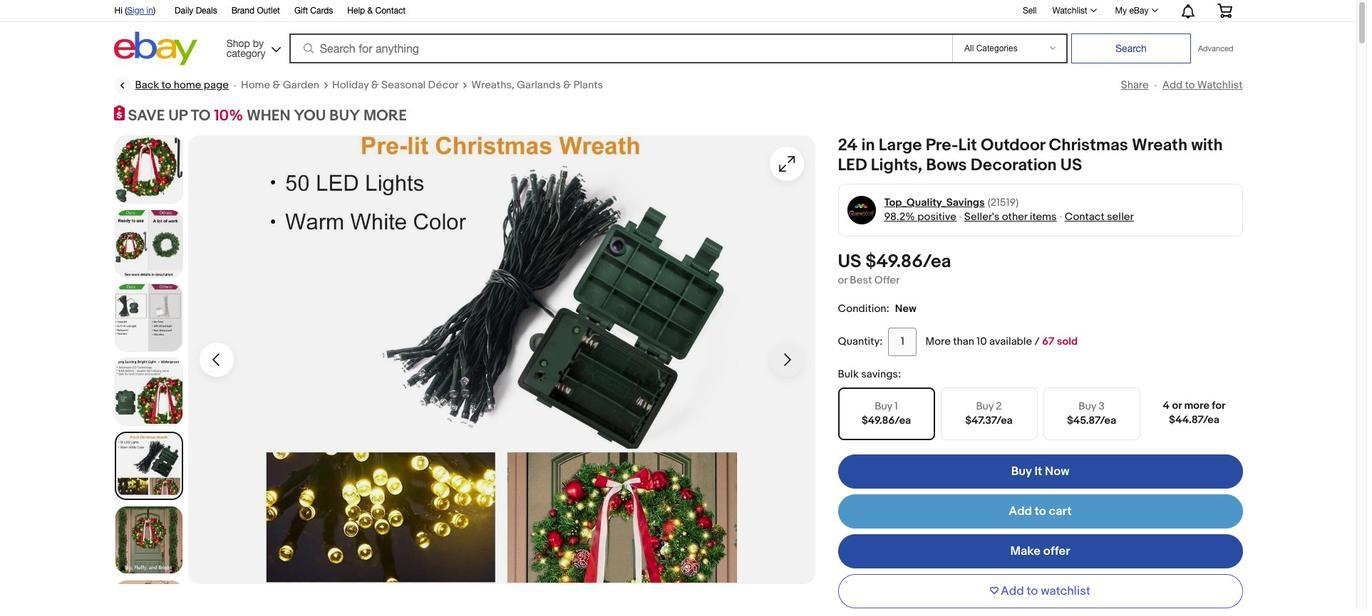 Task type: vqa. For each thing, say whether or not it's contained in the screenshot.
the rightmost Headphones
no



Task type: describe. For each thing, give the bounding box(es) containing it.
than
[[953, 335, 974, 348]]

bows
[[926, 155, 967, 175]]

christmas
[[1049, 135, 1128, 155]]

buy it now link
[[838, 454, 1243, 489]]

add for add to watchlist
[[1162, 78, 1183, 92]]

condition:
[[838, 302, 889, 315]]

add for add to watchlist
[[1001, 584, 1024, 598]]

(
[[125, 6, 127, 16]]

3
[[1098, 400, 1105, 413]]

shop by category button
[[220, 32, 284, 62]]

67
[[1042, 335, 1054, 348]]

daily
[[175, 6, 193, 16]]

24 in large pre-lit outdoor christmas wreath with led lights, bows decoration us
[[838, 135, 1223, 175]]

2
[[996, 400, 1002, 413]]

& left plants
[[563, 78, 571, 92]]

back to home page link
[[114, 77, 229, 94]]

cards
[[310, 6, 333, 16]]

98.2% positive
[[884, 210, 956, 224]]

/
[[1035, 335, 1040, 348]]

4 or more for $44.87/ea
[[1163, 399, 1225, 427]]

or inside us $49.86/ea or best offer
[[838, 273, 847, 287]]

none submit inside the shop by category banner
[[1071, 33, 1191, 63]]

when
[[247, 107, 290, 125]]

back
[[135, 78, 159, 92]]

seller's other items link
[[964, 210, 1057, 224]]

home
[[241, 78, 270, 92]]

98.2%
[[884, 210, 915, 224]]

make offer link
[[838, 534, 1243, 568]]

shop by category banner
[[107, 0, 1243, 69]]

1 vertical spatial contact
[[1065, 210, 1104, 224]]

available
[[989, 335, 1032, 348]]

decoration
[[971, 155, 1057, 175]]

contact seller link
[[1065, 210, 1134, 224]]

gift cards link
[[294, 4, 333, 19]]

$47.37/ea
[[965, 414, 1013, 427]]

bulk
[[838, 367, 859, 381]]

Search for anything text field
[[291, 35, 949, 62]]

to
[[191, 107, 211, 125]]

picture 3 of 7 image
[[115, 284, 182, 351]]

offer
[[874, 273, 900, 287]]

back to home page
[[135, 78, 229, 92]]

to for cart
[[1035, 504, 1046, 519]]

top_quality_savings (21519)
[[884, 196, 1019, 209]]

picture 6 of 7 image
[[115, 506, 182, 573]]

home & garden link
[[241, 78, 319, 93]]

wreath
[[1132, 135, 1188, 155]]

page
[[204, 78, 229, 92]]

wreaths, garlands & plants link
[[471, 78, 603, 93]]

help & contact link
[[347, 4, 406, 19]]

98.2% positive link
[[884, 210, 956, 224]]

lit
[[958, 135, 977, 155]]

$44.87/ea
[[1169, 413, 1220, 427]]

help & contact
[[347, 6, 406, 16]]

holiday
[[332, 78, 369, 92]]

& for contact
[[367, 6, 373, 16]]

make
[[1010, 544, 1041, 558]]

condition: new
[[838, 302, 916, 315]]

pre-
[[926, 135, 958, 155]]

save up to 10% when you buy more
[[128, 107, 407, 125]]

add to watchlist button
[[838, 574, 1243, 608]]

add to cart link
[[838, 494, 1243, 529]]

you
[[294, 107, 326, 125]]

shop by category
[[226, 37, 265, 59]]

category
[[226, 47, 265, 59]]

seller
[[1107, 210, 1134, 224]]

deals
[[196, 6, 217, 16]]

with
[[1191, 135, 1223, 155]]

us inside us $49.86/ea or best offer
[[838, 251, 861, 273]]

contact seller
[[1065, 210, 1134, 224]]

ebay
[[1129, 6, 1149, 16]]

brand outlet link
[[231, 4, 280, 19]]

1 vertical spatial $49.86/ea
[[862, 414, 911, 427]]

buy it now
[[1011, 464, 1069, 479]]

account navigation
[[107, 0, 1243, 22]]

my ebay link
[[1107, 2, 1164, 19]]

large
[[879, 135, 922, 155]]

new
[[895, 302, 916, 315]]



Task type: locate. For each thing, give the bounding box(es) containing it.
hi ( sign in )
[[114, 6, 155, 16]]

us inside 24 in large pre-lit outdoor christmas wreath with led lights, bows decoration us
[[1060, 155, 1082, 175]]

$49.86/ea
[[866, 251, 951, 273], [862, 414, 911, 427]]

buy 2 $47.37/ea
[[965, 400, 1013, 427]]

watchlist right sell on the top right
[[1052, 6, 1087, 16]]

other
[[1002, 210, 1027, 224]]

us up best
[[838, 251, 861, 273]]

more
[[1184, 399, 1210, 412]]

1 vertical spatial add
[[1009, 504, 1032, 519]]

& right help
[[367, 6, 373, 16]]

gift cards
[[294, 6, 333, 16]]

buy for 3
[[1079, 400, 1096, 413]]

cart
[[1049, 504, 1072, 519]]

to
[[161, 78, 171, 92], [1185, 78, 1195, 92], [1035, 504, 1046, 519], [1027, 584, 1038, 598]]

holiday & seasonal décor
[[332, 78, 459, 92]]

wreaths, garlands & plants
[[471, 78, 603, 92]]

0 vertical spatial add
[[1162, 78, 1183, 92]]

0 vertical spatial in
[[147, 6, 153, 16]]

0 vertical spatial $49.86/ea
[[866, 251, 951, 273]]

home
[[174, 78, 201, 92]]

or left best
[[838, 273, 847, 287]]

picture 1 of 7 image
[[115, 136, 182, 203]]

buy left "it"
[[1011, 464, 1032, 479]]

share button
[[1121, 78, 1149, 92]]

quantity:
[[838, 335, 883, 348]]

outdoor
[[981, 135, 1045, 155]]

add to cart
[[1009, 504, 1072, 519]]

to inside add to cart link
[[1035, 504, 1046, 519]]

1 horizontal spatial us
[[1060, 155, 1082, 175]]

add inside button
[[1001, 584, 1024, 598]]

bulk savings:
[[838, 367, 901, 381]]

to down advanced 'link'
[[1185, 78, 1195, 92]]

shop
[[226, 37, 250, 49]]

picture 4 of 7 image
[[115, 358, 182, 425]]

buy left 3
[[1079, 400, 1096, 413]]

1 horizontal spatial watchlist
[[1197, 78, 1243, 92]]

0 vertical spatial contact
[[375, 6, 406, 16]]

sign
[[127, 6, 144, 16]]

brand
[[231, 6, 255, 16]]

24 in large pre-lit outdoor christmas wreath with led lights, bows decoration us - picture 5 of 7 image
[[188, 135, 815, 584]]

Quantity: text field
[[888, 328, 917, 356]]

10
[[977, 335, 987, 348]]

&
[[367, 6, 373, 16], [273, 78, 280, 92], [371, 78, 379, 92], [563, 78, 571, 92]]

10%
[[214, 107, 243, 125]]

savings:
[[861, 367, 901, 381]]

add right share
[[1162, 78, 1183, 92]]

in inside account navigation
[[147, 6, 153, 16]]

outlet
[[257, 6, 280, 16]]

in inside 24 in large pre-lit outdoor christmas wreath with led lights, bows decoration us
[[861, 135, 875, 155]]

top_quality_savings
[[884, 196, 985, 209]]

0 vertical spatial watchlist
[[1052, 6, 1087, 16]]

items
[[1030, 210, 1057, 224]]

watchlist
[[1041, 584, 1090, 598]]

$45.87/ea
[[1067, 414, 1116, 427]]

& right home
[[273, 78, 280, 92]]

buy left 2
[[976, 400, 994, 413]]

buy 1 $49.86/ea
[[862, 400, 911, 427]]

sell
[[1023, 5, 1037, 15]]

& for garden
[[273, 78, 280, 92]]

contact right help
[[375, 6, 406, 16]]

décor
[[428, 78, 459, 92]]

your shopping cart image
[[1216, 4, 1233, 18]]

buy for 2
[[976, 400, 994, 413]]

brand outlet
[[231, 6, 280, 16]]

contact
[[375, 6, 406, 16], [1065, 210, 1104, 224]]

daily deals
[[175, 6, 217, 16]]

add to watchlist link
[[1162, 78, 1243, 92]]

garden
[[283, 78, 319, 92]]

add to watchlist
[[1162, 78, 1243, 92]]

sign in link
[[127, 6, 153, 16]]

us
[[1060, 155, 1082, 175], [838, 251, 861, 273]]

to left cart
[[1035, 504, 1046, 519]]

1 horizontal spatial in
[[861, 135, 875, 155]]

holiday & seasonal décor link
[[332, 78, 459, 93]]

buy left 1
[[875, 400, 892, 413]]

contact inside account navigation
[[375, 6, 406, 16]]

in right sign
[[147, 6, 153, 16]]

None submit
[[1071, 33, 1191, 63]]

0 horizontal spatial us
[[838, 251, 861, 273]]

watchlist
[[1052, 6, 1087, 16], [1197, 78, 1243, 92]]

buy inside buy 2 $47.37/ea
[[976, 400, 994, 413]]

1 vertical spatial in
[[861, 135, 875, 155]]

top_quality_savings image
[[847, 195, 876, 225]]

or inside '4 or more for $44.87/ea'
[[1172, 399, 1182, 412]]

0 horizontal spatial watchlist
[[1052, 6, 1087, 16]]

garlands
[[517, 78, 561, 92]]

seller's other items
[[964, 210, 1057, 224]]

hi
[[114, 6, 122, 16]]

$49.86/ea down 1
[[862, 414, 911, 427]]

add left cart
[[1009, 504, 1032, 519]]

1 vertical spatial or
[[1172, 399, 1182, 412]]

$49.86/ea inside us $49.86/ea or best offer
[[866, 251, 951, 273]]

add
[[1162, 78, 1183, 92], [1009, 504, 1032, 519], [1001, 584, 1024, 598]]

watchlist down advanced
[[1197, 78, 1243, 92]]

1 vertical spatial us
[[838, 251, 861, 273]]

0 horizontal spatial or
[[838, 273, 847, 287]]

advanced
[[1198, 44, 1233, 53]]

0 horizontal spatial contact
[[375, 6, 406, 16]]

wreaths,
[[471, 78, 514, 92]]

us $49.86/ea or best offer
[[838, 251, 951, 287]]

seasonal
[[381, 78, 426, 92]]

& inside account navigation
[[367, 6, 373, 16]]

seller's
[[964, 210, 1000, 224]]

share
[[1121, 78, 1149, 92]]

buy
[[329, 107, 360, 125]]

& right holiday
[[371, 78, 379, 92]]

picture 5 of 7 image
[[116, 433, 181, 499]]

make offer
[[1010, 544, 1070, 558]]

for
[[1212, 399, 1225, 412]]

to for home
[[161, 78, 171, 92]]

watchlist inside account navigation
[[1052, 6, 1087, 16]]

watchlist link
[[1045, 2, 1103, 19]]

buy 3 $45.87/ea
[[1067, 400, 1116, 427]]

to left watchlist
[[1027, 584, 1038, 598]]

to for watchlist
[[1185, 78, 1195, 92]]

0 horizontal spatial in
[[147, 6, 153, 16]]

to for watchlist
[[1027, 584, 1038, 598]]

in right 24
[[861, 135, 875, 155]]

)
[[153, 6, 155, 16]]

by
[[253, 37, 264, 49]]

buy for it
[[1011, 464, 1032, 479]]

contact left seller
[[1065, 210, 1104, 224]]

add down make
[[1001, 584, 1024, 598]]

more
[[363, 107, 407, 125]]

1
[[895, 400, 898, 413]]

add to watchlist
[[1001, 584, 1090, 598]]

1 vertical spatial watchlist
[[1197, 78, 1243, 92]]

home & garden
[[241, 78, 319, 92]]

up
[[168, 107, 187, 125]]

to right "back"
[[161, 78, 171, 92]]

us right decoration
[[1060, 155, 1082, 175]]

0 vertical spatial us
[[1060, 155, 1082, 175]]

help
[[347, 6, 365, 16]]

buy inside buy 3 $45.87/ea
[[1079, 400, 1096, 413]]

buy for 1
[[875, 400, 892, 413]]

to inside back to home page link
[[161, 78, 171, 92]]

& for seasonal
[[371, 78, 379, 92]]

1 horizontal spatial or
[[1172, 399, 1182, 412]]

buy inside buy 1 $49.86/ea
[[875, 400, 892, 413]]

$49.86/ea up the 'offer'
[[866, 251, 951, 273]]

(21519)
[[988, 196, 1019, 209]]

to inside 'add to watchlist' button
[[1027, 584, 1038, 598]]

plants
[[573, 78, 603, 92]]

0 vertical spatial or
[[838, 273, 847, 287]]

2 vertical spatial add
[[1001, 584, 1024, 598]]

lights,
[[871, 155, 922, 175]]

1 horizontal spatial contact
[[1065, 210, 1104, 224]]

it
[[1035, 464, 1042, 479]]

daily deals link
[[175, 4, 217, 19]]

add for add to cart
[[1009, 504, 1032, 519]]

or right 4
[[1172, 399, 1182, 412]]

save
[[128, 107, 165, 125]]

picture 2 of 7 image
[[115, 210, 182, 277]]

in
[[147, 6, 153, 16], [861, 135, 875, 155]]

sell link
[[1016, 5, 1043, 15]]

more
[[925, 335, 951, 348]]



